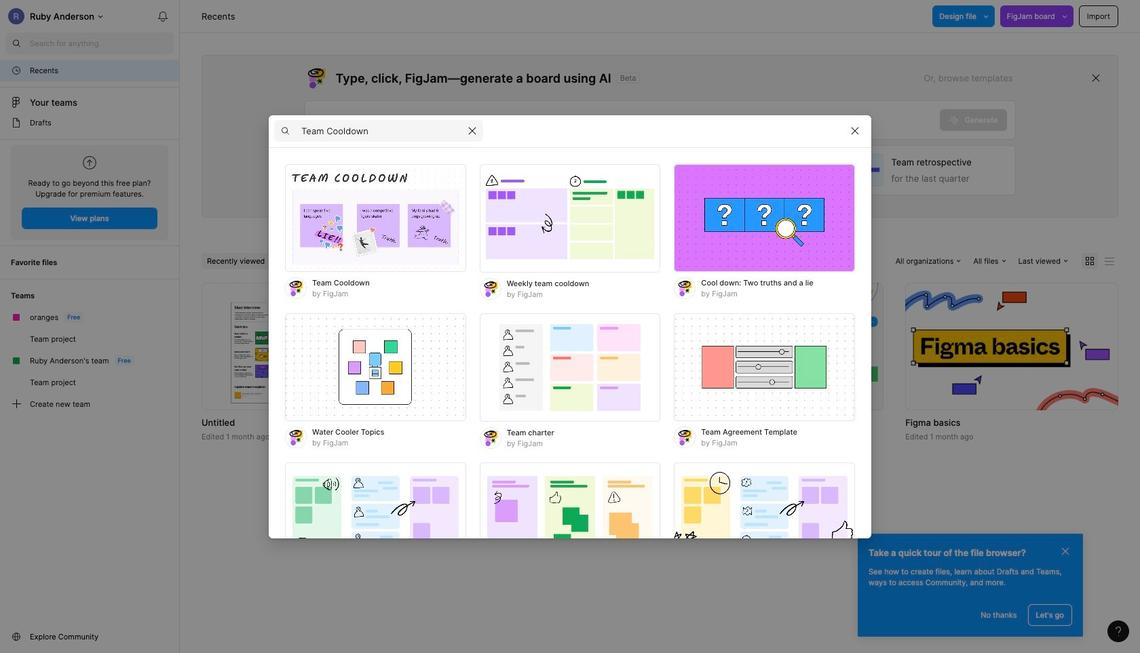 Task type: vqa. For each thing, say whether or not it's contained in the screenshot.
the file thumbnail
yes



Task type: locate. For each thing, give the bounding box(es) containing it.
page 16 image
[[11, 117, 22, 128]]

team meeting agenda image
[[674, 463, 855, 571]]

team cooldown image
[[285, 164, 466, 273]]

water cooler topics image
[[285, 313, 466, 422]]

dialog
[[269, 115, 872, 654]]

Ex: A weekly team meeting, starting with an ice breaker field
[[305, 101, 940, 139]]

Search for anything text field
[[30, 38, 174, 49]]

file thumbnail image
[[436, 283, 649, 411], [671, 283, 884, 411], [906, 283, 1119, 411], [231, 290, 385, 404]]

search 32 image
[[5, 33, 27, 54]]

bell 32 image
[[152, 5, 174, 27]]



Task type: describe. For each thing, give the bounding box(es) containing it.
team stand up image
[[480, 463, 661, 571]]

team charter image
[[480, 313, 661, 422]]

weekly team cooldown image
[[480, 164, 661, 273]]

community 16 image
[[11, 632, 22, 643]]

Search templates text field
[[301, 123, 462, 139]]

team agreement template image
[[674, 313, 855, 422]]

cool down: two truths and a lie image
[[674, 164, 855, 273]]

team weekly image
[[285, 463, 466, 571]]

recent 16 image
[[11, 65, 22, 76]]



